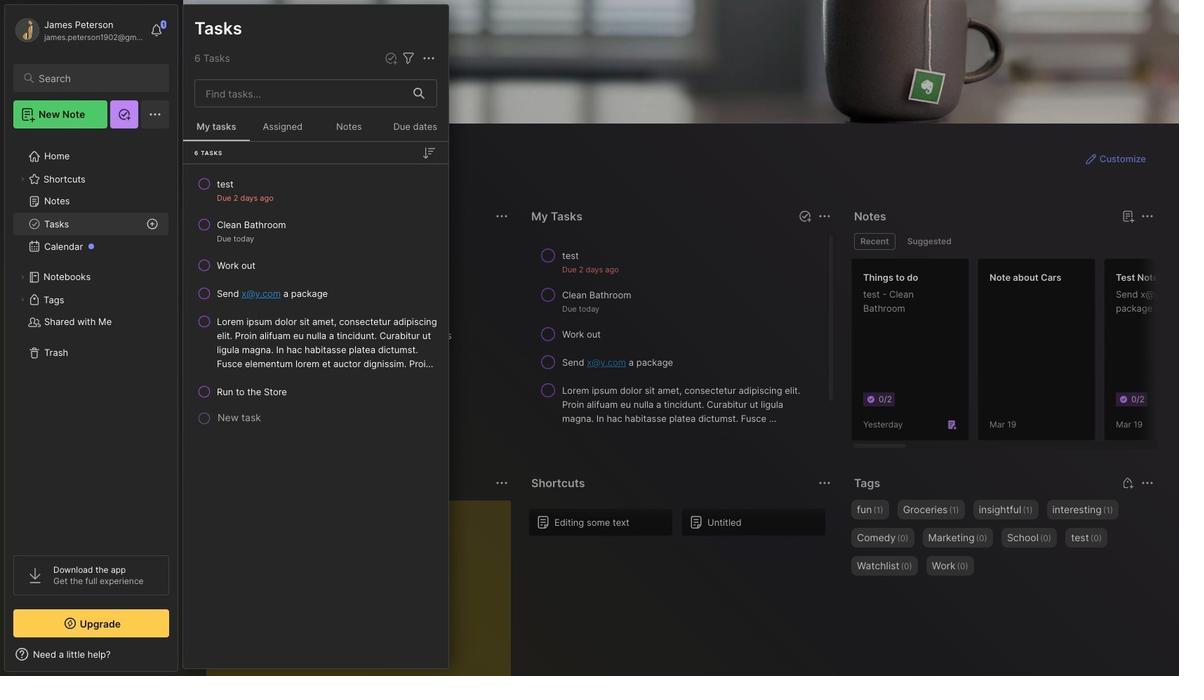 Task type: locate. For each thing, give the bounding box(es) containing it.
row group
[[183, 142, 449, 445], [529, 242, 835, 461], [852, 258, 1180, 449], [529, 508, 835, 545]]

row
[[189, 171, 443, 209], [189, 212, 443, 250], [189, 253, 443, 278], [189, 281, 443, 306], [189, 309, 443, 376], [189, 379, 443, 405]]

3 row from the top
[[189, 253, 443, 278]]

Account field
[[13, 16, 143, 44]]

tab
[[855, 233, 896, 250], [902, 233, 958, 250]]

work out 2 cell
[[217, 258, 256, 272]]

lorem ipsum dolor sit amet, consectetur adipiscing elit. proin alifuam eu nulla a tincidunt. curabitur ut ligula magna. in hac habitasse platea dictumst. fusce elementum lorem et auctor dignissim. proin eget mi id urna euismod consectetur. pellentesque porttitor ac urna quis fermentum: 4 cell
[[217, 315, 438, 371]]

click to collapse image
[[177, 650, 188, 667]]

0 horizontal spatial tab
[[855, 233, 896, 250]]

1 horizontal spatial tab
[[902, 233, 958, 250]]

tab list
[[855, 233, 1152, 250]]

2 tab from the left
[[902, 233, 958, 250]]

5 row from the top
[[189, 309, 443, 376]]

test 0 cell
[[217, 177, 234, 191]]

clean bathroom 1 cell
[[217, 218, 286, 232]]

Search text field
[[39, 72, 157, 85]]

None search field
[[39, 70, 157, 86]]

0 vertical spatial new task image
[[384, 51, 398, 65]]

send x@y.com a package 3 cell
[[217, 287, 328, 301]]

expand tags image
[[18, 296, 27, 304]]

main element
[[0, 0, 183, 676]]

More actions and view options field
[[417, 50, 438, 67]]

tree inside main element
[[5, 137, 178, 543]]

more actions and view options image
[[421, 50, 438, 67]]

Sort options field
[[421, 144, 438, 161]]

1 vertical spatial new task image
[[798, 209, 813, 223]]

new task image
[[384, 51, 398, 65], [798, 209, 813, 223]]

4 row from the top
[[189, 281, 443, 306]]

tree
[[5, 137, 178, 543]]



Task type: vqa. For each thing, say whether or not it's contained in the screenshot.
the expand tags icon
yes



Task type: describe. For each thing, give the bounding box(es) containing it.
0 horizontal spatial new task image
[[384, 51, 398, 65]]

Start writing… text field
[[218, 501, 511, 676]]

Find tasks… text field
[[197, 82, 405, 105]]

run to the store 5 cell
[[217, 385, 287, 399]]

filter tasks image
[[400, 50, 417, 67]]

1 horizontal spatial new task image
[[798, 209, 813, 223]]

WHAT'S NEW field
[[5, 643, 178, 666]]

expand notebooks image
[[18, 273, 27, 282]]

1 tab from the left
[[855, 233, 896, 250]]

1 row from the top
[[189, 171, 443, 209]]

sort options image
[[421, 144, 438, 161]]

2 row from the top
[[189, 212, 443, 250]]

6 row from the top
[[189, 379, 443, 405]]

Filter tasks field
[[400, 50, 417, 67]]

none search field inside main element
[[39, 70, 157, 86]]



